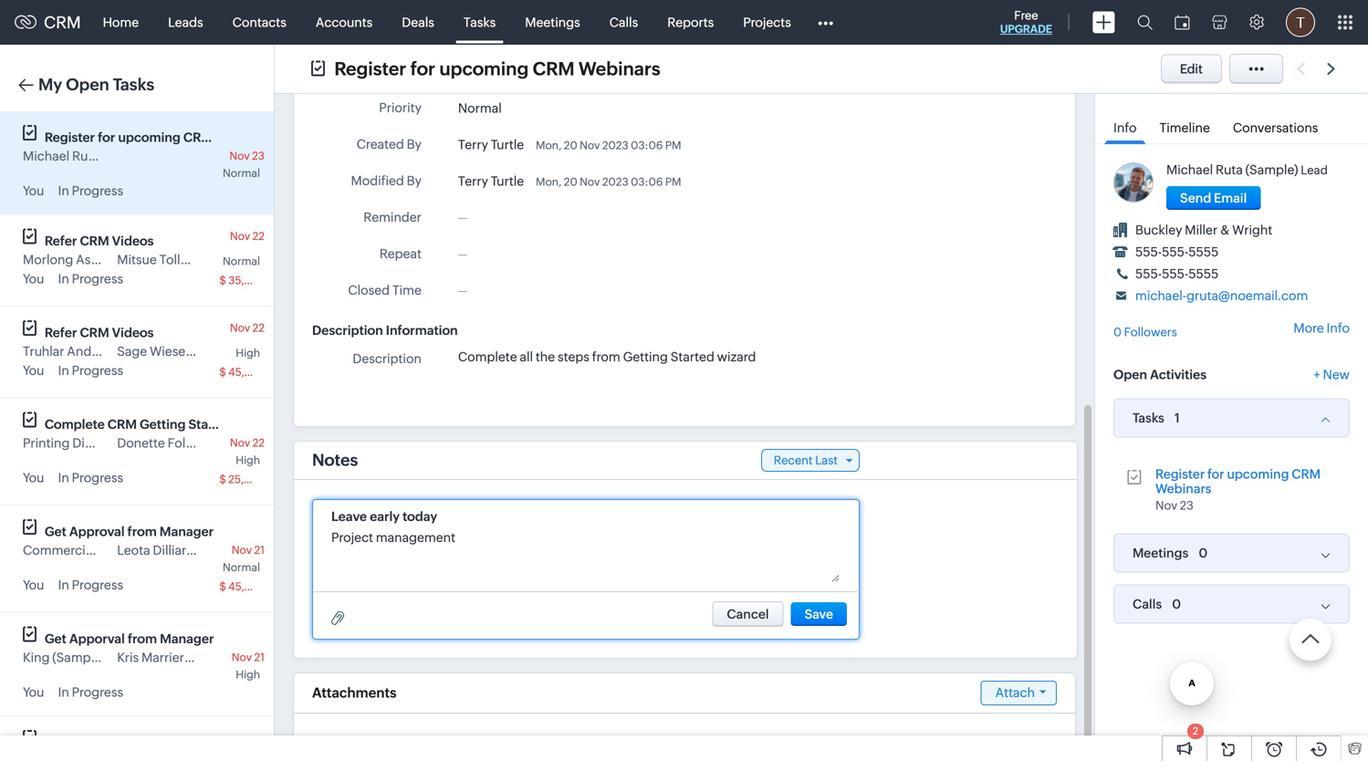 Task type: locate. For each thing, give the bounding box(es) containing it.
1 vertical spatial $ 45,000.00
[[219, 580, 284, 593]]

0 horizontal spatial started
[[188, 417, 234, 432]]

register
[[334, 58, 406, 79], [45, 130, 95, 145], [1155, 467, 1205, 481]]

1 horizontal spatial register for upcoming crm webinars nov 23
[[1155, 467, 1321, 512]]

1 555-555-5555 from the top
[[1135, 245, 1219, 259]]

in progress for press
[[58, 578, 123, 592]]

complete left all
[[458, 349, 517, 364]]

tasks left '1'
[[1133, 411, 1164, 425]]

1 vertical spatial terry
[[458, 174, 488, 188]]

mitsue
[[117, 252, 157, 267]]

0 vertical spatial videos
[[112, 234, 154, 248]]

(sample) for kris marrier (sample)
[[187, 650, 239, 665]]

1 vertical spatial by
[[407, 173, 422, 188]]

2 mon, 20 nov 2023 03:06 pm from the top
[[536, 176, 681, 188]]

0 for calls
[[1172, 597, 1181, 611]]

5555 down buckley miller & wright
[[1188, 245, 1219, 259]]

from inside get approval from manager nov 21
[[127, 524, 157, 539]]

3 high from the top
[[236, 669, 260, 681]]

22 down 35,000.00
[[252, 322, 265, 334]]

time
[[392, 283, 422, 297]]

1 refer from the top
[[45, 234, 77, 248]]

1 horizontal spatial michael
[[1166, 162, 1213, 177]]

1 vertical spatial getting
[[140, 417, 186, 432]]

(sample)
[[102, 149, 155, 163], [1245, 162, 1298, 177], [203, 252, 255, 267], [193, 344, 246, 359], [203, 436, 256, 450], [197, 543, 249, 558], [52, 650, 105, 665], [187, 650, 239, 665]]

0 vertical spatial description
[[312, 323, 383, 338]]

1 vertical spatial tasks
[[113, 75, 154, 94]]

1 5555 from the top
[[1188, 245, 1219, 259]]

in progress
[[58, 183, 123, 198], [58, 272, 123, 286], [58, 363, 123, 378], [58, 470, 123, 485], [58, 578, 123, 592], [58, 685, 123, 700]]

$ for dilliard
[[219, 580, 226, 593]]

mon, 20 nov 2023 03:06 pm for modified by
[[536, 176, 681, 188]]

2 horizontal spatial register
[[1155, 467, 1205, 481]]

search image
[[1137, 15, 1153, 30]]

4 progress from the top
[[72, 470, 123, 485]]

0 for meetings
[[1199, 546, 1208, 560]]

high for donette foller (sample)
[[236, 454, 260, 466]]

profile element
[[1275, 0, 1326, 44]]

(sample) up $ 25,000.00
[[203, 436, 256, 450]]

21 right kris marrier (sample)
[[254, 651, 265, 663]]

3 22 from the top
[[252, 437, 265, 449]]

1 horizontal spatial ruta
[[1216, 162, 1243, 177]]

pm for created by
[[665, 139, 681, 151]]

2 vertical spatial high
[[236, 669, 260, 681]]

(sample) right wieser
[[193, 344, 246, 359]]

register up the priority
[[334, 58, 406, 79]]

in progress down printing dimensions in the left bottom of the page
[[58, 470, 123, 485]]

crm link
[[15, 13, 81, 32]]

0 horizontal spatial meetings
[[525, 15, 580, 30]]

1 vertical spatial description
[[353, 351, 422, 366]]

steps right 'the'
[[558, 349, 589, 364]]

3 in from the top
[[58, 363, 69, 378]]

description down the description information
[[353, 351, 422, 366]]

1 vertical spatial 0
[[1199, 546, 1208, 560]]

2 in progress from the top
[[58, 272, 123, 286]]

6 in from the top
[[58, 685, 69, 700]]

$ for tollner
[[219, 274, 226, 287]]

high
[[236, 347, 260, 359], [236, 454, 260, 466], [236, 669, 260, 681]]

1 horizontal spatial started
[[671, 349, 714, 364]]

2 horizontal spatial upcoming
[[1227, 467, 1289, 481]]

associates
[[76, 252, 140, 267]]

terry
[[458, 137, 488, 152], [458, 174, 488, 188]]

(sample) up $ 35,000.00
[[203, 252, 255, 267]]

truhlar left and
[[23, 344, 64, 359]]

leota
[[117, 543, 150, 558]]

6 in progress from the top
[[58, 685, 123, 700]]

1 vertical spatial manager
[[160, 632, 214, 646]]

open down 0 followers
[[1113, 367, 1147, 382]]

4 $ from the top
[[219, 580, 226, 593]]

&
[[1220, 223, 1230, 237]]

0 horizontal spatial truhlar
[[23, 344, 64, 359]]

2 vertical spatial upcoming
[[1227, 467, 1289, 481]]

webinars
[[579, 58, 660, 79], [215, 130, 273, 145], [1155, 481, 1212, 496]]

michael down my
[[23, 149, 70, 163]]

2 terry turtle from the top
[[458, 174, 524, 188]]

open right my
[[66, 75, 109, 94]]

in progress down "morlong associates"
[[58, 272, 123, 286]]

0 vertical spatial nov 22
[[230, 230, 265, 242]]

2023 for modified by
[[602, 176, 629, 188]]

ruta down my open tasks
[[72, 149, 99, 163]]

0 vertical spatial refer crm videos
[[45, 234, 154, 248]]

from inside get apporval from manager nov 21
[[128, 632, 157, 646]]

2 high from the top
[[236, 454, 260, 466]]

(sample) right dilliard
[[197, 543, 249, 558]]

1 vertical spatial turtle
[[491, 174, 524, 188]]

create menu image
[[1092, 11, 1115, 33]]

5 you from the top
[[23, 578, 44, 592]]

in progress for (sample)
[[58, 685, 123, 700]]

manager for marrier
[[160, 632, 214, 646]]

0 vertical spatial mon,
[[536, 139, 562, 151]]

home link
[[88, 0, 153, 44]]

manager up leota dilliard (sample)
[[160, 524, 214, 539]]

0 vertical spatial refer
[[45, 234, 77, 248]]

21 inside get apporval from manager nov 21
[[254, 651, 265, 663]]

$ down leota dilliard (sample)
[[219, 580, 226, 593]]

(sample) for donette foller (sample)
[[203, 436, 256, 450]]

1 high from the top
[[236, 347, 260, 359]]

1 2023 from the top
[[602, 139, 629, 151]]

high up $ 25,000.00
[[236, 454, 260, 466]]

manager inside get approval from manager nov 21
[[160, 524, 214, 539]]

2 refer from the top
[[45, 325, 77, 340]]

closed
[[348, 283, 390, 297]]

in progress down michael ruta (sample) normal
[[58, 183, 123, 198]]

20 for modified by
[[564, 176, 577, 188]]

2 horizontal spatial for
[[1207, 467, 1224, 481]]

printing
[[23, 436, 70, 450]]

2 20 from the top
[[564, 176, 577, 188]]

4 in progress from the top
[[58, 470, 123, 485]]

foller
[[168, 436, 201, 450]]

1 vertical spatial complete
[[45, 417, 105, 432]]

0 horizontal spatial for
[[98, 130, 115, 145]]

progress down associates
[[72, 272, 123, 286]]

ruta for michael ruta (sample) lead
[[1216, 162, 1243, 177]]

0 vertical spatial 22
[[252, 230, 265, 242]]

$ 45,000.00 down leota dilliard (sample)
[[219, 580, 284, 593]]

in down morlong on the left top of page
[[58, 272, 69, 286]]

getting inside complete crm getting started steps nov 22
[[140, 417, 186, 432]]

1 vertical spatial calls
[[1133, 597, 1162, 611]]

6 you from the top
[[23, 685, 44, 700]]

1 vertical spatial 555-555-5555
[[1135, 266, 1219, 281]]

03:06 for created by
[[631, 139, 663, 151]]

2 videos from the top
[[112, 325, 154, 340]]

contacts link
[[218, 0, 301, 44]]

Other Modules field
[[806, 8, 845, 37]]

nov 22 up $ 35,000.00
[[230, 230, 265, 242]]

in
[[58, 183, 69, 198], [58, 272, 69, 286], [58, 363, 69, 378], [58, 470, 69, 485], [58, 578, 69, 592], [58, 685, 69, 700]]

22
[[252, 230, 265, 242], [252, 322, 265, 334], [252, 437, 265, 449]]

videos for mitsue
[[112, 234, 154, 248]]

register down my
[[45, 130, 95, 145]]

michael
[[23, 149, 70, 163], [1166, 162, 1213, 177]]

ruta inside michael ruta (sample) normal
[[72, 149, 99, 163]]

0 vertical spatial steps
[[558, 349, 589, 364]]

in down commercial
[[58, 578, 69, 592]]

Add a note text field
[[331, 527, 840, 582]]

0 vertical spatial 03:06
[[631, 139, 663, 151]]

get inside get apporval from manager nov 21
[[45, 632, 66, 646]]

high for sage wieser (sample)
[[236, 347, 260, 359]]

1 vertical spatial register for upcoming crm webinars nov 23
[[1155, 467, 1321, 512]]

manager
[[160, 524, 214, 539], [160, 632, 214, 646]]

by right created
[[407, 137, 422, 151]]

1 22 from the top
[[252, 230, 265, 242]]

1 turtle from the top
[[491, 137, 524, 152]]

2 vertical spatial 0
[[1172, 597, 1181, 611]]

0 vertical spatial 20
[[564, 139, 577, 151]]

2 by from the top
[[407, 173, 422, 188]]

1 pm from the top
[[665, 139, 681, 151]]

michael for michael ruta (sample) lead
[[1166, 162, 1213, 177]]

22 for mitsue tollner (sample)
[[252, 230, 265, 242]]

2 horizontal spatial webinars
[[1155, 481, 1212, 496]]

projects link
[[729, 0, 806, 44]]

info left timeline
[[1113, 120, 1137, 135]]

1 vertical spatial info
[[1327, 321, 1350, 335]]

in down and
[[58, 363, 69, 378]]

555-555-5555 up the michael-
[[1135, 266, 1219, 281]]

0 vertical spatial 0
[[1113, 325, 1122, 339]]

you down commercial
[[23, 578, 44, 592]]

2 in from the top
[[58, 272, 69, 286]]

info right more
[[1327, 321, 1350, 335]]

started up donette foller (sample)
[[188, 417, 234, 432]]

1 vertical spatial pm
[[665, 176, 681, 188]]

0 vertical spatial from
[[592, 349, 620, 364]]

$ 45,000.00 down sage wieser (sample) at left top
[[219, 366, 284, 378]]

1 $ from the top
[[219, 274, 226, 287]]

from right 'the'
[[592, 349, 620, 364]]

0 horizontal spatial register
[[45, 130, 95, 145]]

1 get from the top
[[45, 524, 66, 539]]

refer crm videos
[[45, 234, 154, 248], [45, 325, 154, 340]]

register down '1'
[[1155, 467, 1205, 481]]

$ 45,000.00 for leota dilliard (sample)
[[219, 580, 284, 593]]

0 vertical spatial register for upcoming crm webinars nov 23
[[45, 130, 273, 162]]

1 horizontal spatial 23
[[1180, 499, 1194, 512]]

tasks up register for upcoming crm webinars
[[464, 15, 496, 30]]

steps inside complete crm getting started steps nov 22
[[236, 417, 269, 432]]

approval
[[69, 524, 125, 539]]

register for upcoming crm webinars nov 23
[[45, 130, 273, 162], [1155, 467, 1321, 512]]

info link
[[1104, 108, 1146, 144]]

nov 22
[[230, 230, 265, 242], [230, 322, 265, 334]]

in for commercial
[[58, 578, 69, 592]]

michael down timeline
[[1166, 162, 1213, 177]]

2 you from the top
[[23, 272, 44, 286]]

high down kris marrier (sample)
[[236, 669, 260, 681]]

1 horizontal spatial getting
[[623, 349, 668, 364]]

1 vertical spatial started
[[188, 417, 234, 432]]

pm
[[665, 139, 681, 151], [665, 176, 681, 188]]

manager up kris marrier (sample)
[[160, 632, 214, 646]]

1 mon, 20 nov 2023 03:06 pm from the top
[[536, 139, 681, 151]]

tasks
[[464, 15, 496, 30], [113, 75, 154, 94], [1133, 411, 1164, 425]]

3 $ from the top
[[219, 473, 226, 486]]

you up morlong on the left top of page
[[23, 183, 44, 198]]

1 vertical spatial 2023
[[602, 176, 629, 188]]

get up king (sample)
[[45, 632, 66, 646]]

calls link
[[595, 0, 653, 44]]

2 refer crm videos from the top
[[45, 325, 154, 340]]

2 $ from the top
[[219, 366, 226, 378]]

1 vertical spatial 5555
[[1188, 266, 1219, 281]]

meetings
[[525, 15, 580, 30], [1133, 546, 1189, 560]]

high down $ 35,000.00
[[236, 347, 260, 359]]

videos up sage
[[112, 325, 154, 340]]

nov
[[580, 139, 600, 151], [229, 150, 250, 162], [580, 176, 600, 188], [230, 230, 250, 242], [230, 322, 250, 334], [230, 437, 250, 449], [1155, 499, 1177, 512], [232, 544, 252, 556], [232, 651, 252, 663]]

2 vertical spatial from
[[128, 632, 157, 646]]

1 mon, from the top
[[536, 139, 562, 151]]

1 $ 45,000.00 from the top
[[219, 366, 284, 378]]

6 progress from the top
[[72, 685, 123, 700]]

2 progress from the top
[[72, 272, 123, 286]]

upcoming
[[439, 58, 529, 79], [118, 130, 181, 145], [1227, 467, 1289, 481]]

+
[[1314, 367, 1320, 382]]

by right modified
[[407, 173, 422, 188]]

$ down sage wieser (sample) at left top
[[219, 366, 226, 378]]

1 20 from the top
[[564, 139, 577, 151]]

2 03:06 from the top
[[631, 176, 663, 188]]

2 22 from the top
[[252, 322, 265, 334]]

2 vertical spatial 22
[[252, 437, 265, 449]]

michael inside michael ruta (sample) normal
[[23, 149, 70, 163]]

5 in from the top
[[58, 578, 69, 592]]

complete up printing dimensions in the left bottom of the page
[[45, 417, 105, 432]]

1 vertical spatial refer
[[45, 325, 77, 340]]

refer crm videos up truhlar and truhlar attys
[[45, 325, 154, 340]]

you down morlong on the left top of page
[[23, 272, 44, 286]]

in progress down truhlar and truhlar attys
[[58, 363, 123, 378]]

3 you from the top
[[23, 363, 44, 378]]

0 vertical spatial calls
[[609, 15, 638, 30]]

normal
[[458, 101, 502, 115], [223, 167, 260, 179], [223, 255, 260, 267], [223, 561, 260, 574]]

2 get from the top
[[45, 632, 66, 646]]

(sample) right marrier
[[187, 650, 239, 665]]

0 vertical spatial turtle
[[491, 137, 524, 152]]

2 $ 45,000.00 from the top
[[219, 580, 284, 593]]

2 horizontal spatial 0
[[1199, 546, 1208, 560]]

leads
[[168, 15, 203, 30]]

5 progress from the top
[[72, 578, 123, 592]]

from up "leota"
[[127, 524, 157, 539]]

1 vertical spatial 45,000.00
[[228, 580, 284, 593]]

0 horizontal spatial ruta
[[72, 149, 99, 163]]

1 terry turtle from the top
[[458, 137, 524, 152]]

mon, 20 nov 2023 03:06 pm for created by
[[536, 139, 681, 151]]

1 horizontal spatial tasks
[[464, 15, 496, 30]]

0 vertical spatial $ 45,000.00
[[219, 366, 284, 378]]

1 in progress from the top
[[58, 183, 123, 198]]

videos up mitsue
[[112, 234, 154, 248]]

1 21 from the top
[[254, 544, 265, 556]]

1 horizontal spatial complete
[[458, 349, 517, 364]]

commercial
[[23, 543, 95, 558]]

crm
[[44, 13, 81, 32], [533, 58, 575, 79], [183, 130, 213, 145], [80, 234, 109, 248], [80, 325, 109, 340], [107, 417, 137, 432], [1292, 467, 1321, 481], [112, 735, 142, 750]]

get inside get approval from manager nov 21
[[45, 524, 66, 539]]

search element
[[1126, 0, 1164, 45]]

edit
[[1180, 62, 1203, 76]]

progress down dimensions
[[72, 470, 123, 485]]

wizard
[[717, 349, 756, 364]]

1 vertical spatial mon,
[[536, 176, 562, 188]]

from up kris
[[128, 632, 157, 646]]

0 vertical spatial complete
[[458, 349, 517, 364]]

high for kris marrier (sample)
[[236, 669, 260, 681]]

steps up $ 25,000.00
[[236, 417, 269, 432]]

1 45,000.00 from the top
[[228, 366, 284, 378]]

$ left 35,000.00
[[219, 274, 226, 287]]

progress down michael ruta (sample) normal
[[72, 183, 123, 198]]

marrier
[[141, 650, 184, 665]]

2 45,000.00 from the top
[[228, 580, 284, 593]]

1
[[1174, 411, 1180, 425]]

5555 up michael-gruta@noemail.com on the top right
[[1188, 266, 1219, 281]]

tasks down home link
[[113, 75, 154, 94]]

get approval from manager nov 21
[[45, 524, 265, 556]]

from
[[592, 349, 620, 364], [127, 524, 157, 539], [128, 632, 157, 646]]

$ left 25,000.00
[[219, 473, 226, 486]]

2023 for created by
[[602, 139, 629, 151]]

(sample) down apporval
[[52, 650, 105, 665]]

0 vertical spatial 2023
[[602, 139, 629, 151]]

in down king (sample)
[[58, 685, 69, 700]]

1 horizontal spatial calls
[[1133, 597, 1162, 611]]

2 turtle from the top
[[491, 174, 524, 188]]

in for truhlar
[[58, 363, 69, 378]]

21 down 25,000.00
[[254, 544, 265, 556]]

truhlar right and
[[94, 344, 136, 359]]

3 progress from the top
[[72, 363, 123, 378]]

more
[[1294, 321, 1324, 335]]

1 vertical spatial terry turtle
[[458, 174, 524, 188]]

ruta
[[72, 149, 99, 163], [1216, 162, 1243, 177]]

description down closed
[[312, 323, 383, 338]]

priority
[[379, 100, 422, 115]]

1 videos from the top
[[112, 234, 154, 248]]

leota dilliard (sample)
[[117, 543, 249, 558]]

1 03:06 from the top
[[631, 139, 663, 151]]

get up commercial
[[45, 524, 66, 539]]

1 horizontal spatial webinars
[[579, 58, 660, 79]]

2 nov 22 from the top
[[230, 322, 265, 334]]

nov 22 down $ 35,000.00
[[230, 322, 265, 334]]

1 horizontal spatial register
[[334, 58, 406, 79]]

2 21 from the top
[[254, 651, 265, 663]]

complete inside complete crm getting started steps nov 22
[[45, 417, 105, 432]]

2 555-555-5555 from the top
[[1135, 266, 1219, 281]]

(sample) down conversations
[[1245, 162, 1298, 177]]

3 in progress from the top
[[58, 363, 123, 378]]

in down printing
[[58, 470, 69, 485]]

in progress down commercial press
[[58, 578, 123, 592]]

0 vertical spatial terry
[[458, 137, 488, 152]]

management
[[376, 531, 455, 546]]

1 horizontal spatial 0
[[1172, 597, 1181, 611]]

45,000.00 down leota dilliard (sample)
[[228, 580, 284, 593]]

you for commercial press
[[23, 578, 44, 592]]

1 horizontal spatial info
[[1327, 321, 1350, 335]]

register for upcoming crm webinars link
[[1155, 467, 1321, 496]]

1 vertical spatial 03:06
[[631, 176, 663, 188]]

1 horizontal spatial meetings
[[1133, 546, 1189, 560]]

(sample) inside michael ruta (sample) normal
[[102, 149, 155, 163]]

0 vertical spatial mon, 20 nov 2023 03:06 pm
[[536, 139, 681, 151]]

0 vertical spatial tasks
[[464, 15, 496, 30]]

0 vertical spatial 45,000.00
[[228, 366, 284, 378]]

2 pm from the top
[[665, 176, 681, 188]]

2 terry from the top
[[458, 174, 488, 188]]

0 vertical spatial 21
[[254, 544, 265, 556]]

customize
[[45, 735, 109, 750]]

0 horizontal spatial 23
[[252, 150, 265, 162]]

more info link
[[1294, 321, 1350, 335]]

nov inside complete crm getting started steps nov 22
[[230, 437, 250, 449]]

0 vertical spatial pm
[[665, 139, 681, 151]]

555-555-5555 down "buckley" on the right top
[[1135, 245, 1219, 259]]

4 in from the top
[[58, 470, 69, 485]]

refer crm videos up associates
[[45, 234, 154, 248]]

0 vertical spatial by
[[407, 137, 422, 151]]

2023
[[602, 139, 629, 151], [602, 176, 629, 188]]

21 inside get approval from manager nov 21
[[254, 544, 265, 556]]

progress down truhlar and truhlar attys
[[72, 363, 123, 378]]

you down printing
[[23, 470, 44, 485]]

555-
[[1135, 245, 1162, 259], [1162, 245, 1188, 259], [1135, 266, 1162, 281], [1162, 266, 1188, 281]]

getting up the foller in the bottom left of the page
[[140, 417, 186, 432]]

0 horizontal spatial 0
[[1113, 325, 1122, 339]]

2 mon, from the top
[[536, 176, 562, 188]]

terry right modified by
[[458, 174, 488, 188]]

progress down press
[[72, 578, 123, 592]]

0 vertical spatial get
[[45, 524, 66, 539]]

my open tasks
[[38, 75, 154, 94]]

1 in from the top
[[58, 183, 69, 198]]

terry down register for upcoming crm webinars
[[458, 137, 488, 152]]

getting left wizard
[[623, 349, 668, 364]]

edit button
[[1161, 54, 1222, 84]]

started
[[671, 349, 714, 364], [188, 417, 234, 432]]

1 horizontal spatial open
[[1113, 367, 1147, 382]]

refer up and
[[45, 325, 77, 340]]

in for printing
[[58, 470, 69, 485]]

22 up 35,000.00
[[252, 230, 265, 242]]

refer up morlong on the left top of page
[[45, 234, 77, 248]]

in up morlong on the left top of page
[[58, 183, 69, 198]]

2 2023 from the top
[[602, 176, 629, 188]]

1 refer crm videos from the top
[[45, 234, 154, 248]]

0 vertical spatial for
[[410, 58, 435, 79]]

(sample) for michael ruta (sample) normal
[[102, 149, 155, 163]]

None button
[[1166, 186, 1261, 210], [712, 601, 784, 627], [791, 602, 847, 626], [1166, 186, 1261, 210], [712, 601, 784, 627], [791, 602, 847, 626]]

ruta up &
[[1216, 162, 1243, 177]]

Add a title... text field
[[331, 507, 468, 526]]

donette foller (sample)
[[117, 436, 256, 450]]

by for created by
[[407, 137, 422, 151]]

progress for associates
[[72, 272, 123, 286]]

to
[[144, 735, 157, 750]]

profile image
[[1286, 8, 1315, 37]]

1 by from the top
[[407, 137, 422, 151]]

(sample) down my open tasks
[[102, 149, 155, 163]]

you down truhlar and truhlar attys
[[23, 363, 44, 378]]

terry turtle for modified by
[[458, 174, 524, 188]]

20 for created by
[[564, 139, 577, 151]]

23
[[252, 150, 265, 162], [1180, 499, 1194, 512]]

1 vertical spatial nov 22
[[230, 322, 265, 334]]

45,000.00 down sage wieser (sample) at left top
[[228, 366, 284, 378]]

turtle
[[491, 137, 524, 152], [491, 174, 524, 188]]

4 you from the top
[[23, 470, 44, 485]]

1 terry from the top
[[458, 137, 488, 152]]

wright
[[1232, 223, 1272, 237]]

45,000.00 for leota dilliard (sample)
[[228, 580, 284, 593]]

1 truhlar from the left
[[23, 344, 64, 359]]

conversations
[[1233, 120, 1318, 135]]

recent last
[[774, 453, 838, 467]]

22 inside complete crm getting started steps nov 22
[[252, 437, 265, 449]]

information
[[386, 323, 458, 338]]

turtle for modified by
[[491, 174, 524, 188]]

in progress down king (sample)
[[58, 685, 123, 700]]

21 for kris marrier (sample)
[[254, 651, 265, 663]]

sage wieser (sample)
[[117, 344, 246, 359]]

1 nov 22 from the top
[[230, 230, 265, 242]]

22 up 25,000.00
[[252, 437, 265, 449]]

refer crm videos for associates
[[45, 234, 154, 248]]

open activities
[[1113, 367, 1207, 382]]

03:06
[[631, 139, 663, 151], [631, 176, 663, 188]]

started left wizard
[[671, 349, 714, 364]]

1 vertical spatial from
[[127, 524, 157, 539]]

notes
[[312, 451, 358, 470]]

5 in progress from the top
[[58, 578, 123, 592]]

you down king on the bottom
[[23, 685, 44, 700]]

customize crm to your needs
[[45, 735, 227, 750]]

0 vertical spatial terry turtle
[[458, 137, 524, 152]]

manager inside get apporval from manager nov 21
[[160, 632, 214, 646]]

0 vertical spatial high
[[236, 347, 260, 359]]

progress down kris
[[72, 685, 123, 700]]



Task type: vqa. For each thing, say whether or not it's contained in the screenshot.


Task type: describe. For each thing, give the bounding box(es) containing it.
attach
[[995, 685, 1035, 700]]

0 horizontal spatial register for upcoming crm webinars nov 23
[[45, 130, 273, 162]]

nov inside get approval from manager nov 21
[[232, 544, 252, 556]]

1 vertical spatial upcoming
[[118, 130, 181, 145]]

terry for created by
[[458, 137, 488, 152]]

free
[[1014, 9, 1038, 22]]

morlong associates
[[23, 252, 140, 267]]

(sample) for sage wieser (sample)
[[193, 344, 246, 359]]

you for truhlar and truhlar attys
[[23, 363, 44, 378]]

1 progress from the top
[[72, 183, 123, 198]]

tasks link
[[449, 0, 510, 44]]

$ for wieser
[[219, 366, 226, 378]]

nov inside get apporval from manager nov 21
[[232, 651, 252, 663]]

gruta@noemail.com
[[1187, 288, 1308, 303]]

in progress for associates
[[58, 272, 123, 286]]

modified
[[351, 173, 404, 188]]

tollner
[[159, 252, 200, 267]]

0 vertical spatial webinars
[[579, 58, 660, 79]]

normal inside michael ruta (sample) normal
[[223, 167, 260, 179]]

meetings link
[[510, 0, 595, 44]]

and
[[67, 344, 91, 359]]

refer for truhlar
[[45, 325, 77, 340]]

progress for and
[[72, 363, 123, 378]]

morlong
[[23, 252, 73, 267]]

1 you from the top
[[23, 183, 44, 198]]

$ 45,000.00 for sage wieser (sample)
[[219, 366, 284, 378]]

progress for dimensions
[[72, 470, 123, 485]]

0 vertical spatial open
[[66, 75, 109, 94]]

2 horizontal spatial tasks
[[1133, 411, 1164, 425]]

projects
[[743, 15, 791, 30]]

buckley
[[1135, 223, 1182, 237]]

modified by
[[351, 173, 422, 188]]

2
[[1193, 726, 1198, 737]]

0 vertical spatial started
[[671, 349, 714, 364]]

45,000.00 for sage wieser (sample)
[[228, 366, 284, 378]]

mon, for modified by
[[536, 176, 562, 188]]

2 truhlar from the left
[[94, 344, 136, 359]]

0 vertical spatial getting
[[623, 349, 668, 364]]

timeline
[[1159, 120, 1210, 135]]

$ for foller
[[219, 473, 226, 486]]

in progress for dimensions
[[58, 470, 123, 485]]

press
[[98, 543, 129, 558]]

register for upcoming crm webinars
[[334, 58, 660, 79]]

michael ruta (sample) normal
[[23, 149, 260, 179]]

attach link
[[981, 681, 1057, 705]]

leads link
[[153, 0, 218, 44]]

description information
[[312, 323, 458, 338]]

0 horizontal spatial calls
[[609, 15, 638, 30]]

michael-gruta@noemail.com link
[[1135, 288, 1308, 303]]

0 vertical spatial 23
[[252, 150, 265, 162]]

complete for complete all the steps from getting started wizard
[[458, 349, 517, 364]]

you for morlong associates
[[23, 272, 44, 286]]

created
[[357, 137, 404, 151]]

35,000.00
[[228, 274, 284, 287]]

1 vertical spatial for
[[98, 130, 115, 145]]

ruta for michael ruta (sample) normal
[[72, 149, 99, 163]]

+ new
[[1314, 367, 1350, 382]]

calendar image
[[1175, 15, 1190, 30]]

0 horizontal spatial info
[[1113, 120, 1137, 135]]

previous record image
[[1297, 63, 1305, 75]]

king (sample)
[[23, 650, 105, 665]]

25,000.00
[[228, 473, 283, 486]]

0 horizontal spatial webinars
[[215, 130, 273, 145]]

michael-
[[1135, 288, 1187, 303]]

from for kris marrier (sample)
[[128, 632, 157, 646]]

dimensions
[[72, 436, 142, 450]]

get for get approval from manager
[[45, 524, 66, 539]]

03:06 for modified by
[[631, 176, 663, 188]]

accounts
[[316, 15, 373, 30]]

progress for (sample)
[[72, 685, 123, 700]]

nov 22 for mitsue tollner (sample)
[[230, 230, 265, 242]]

more info
[[1294, 321, 1350, 335]]

pm for modified by
[[665, 176, 681, 188]]

progress for press
[[72, 578, 123, 592]]

michael ruta (sample) link
[[1166, 162, 1298, 177]]

michael-gruta@noemail.com
[[1135, 288, 1308, 303]]

description for description information
[[312, 323, 383, 338]]

1 horizontal spatial steps
[[558, 349, 589, 364]]

my
[[38, 75, 62, 94]]

attachments
[[312, 685, 397, 701]]

2 5555 from the top
[[1188, 266, 1219, 281]]

in progress for and
[[58, 363, 123, 378]]

crm inside complete crm getting started steps nov 22
[[107, 417, 137, 432]]

apporval
[[69, 632, 125, 646]]

started inside complete crm getting started steps nov 22
[[188, 417, 234, 432]]

mon, for created by
[[536, 139, 562, 151]]

1 horizontal spatial upcoming
[[439, 58, 529, 79]]

truhlar and truhlar attys
[[23, 344, 169, 359]]

(sample) for michael ruta (sample) lead
[[1245, 162, 1298, 177]]

you for printing dimensions
[[23, 470, 44, 485]]

complete all the steps from getting started wizard
[[458, 349, 756, 364]]

timeline link
[[1150, 108, 1219, 143]]

2 vertical spatial webinars
[[1155, 481, 1212, 496]]

king
[[23, 650, 50, 665]]

recent
[[774, 453, 813, 467]]

complete for complete crm getting started steps nov 22
[[45, 417, 105, 432]]

michael for michael ruta (sample) normal
[[23, 149, 70, 163]]

miller
[[1185, 223, 1218, 237]]

deals link
[[387, 0, 449, 44]]

2 vertical spatial for
[[1207, 467, 1224, 481]]

in for king
[[58, 685, 69, 700]]

get for get apporval from manager
[[45, 632, 66, 646]]

reminder
[[363, 210, 422, 224]]

1 vertical spatial open
[[1113, 367, 1147, 382]]

refer for morlong
[[45, 234, 77, 248]]

nov 22 for sage wieser (sample)
[[230, 322, 265, 334]]

in for morlong
[[58, 272, 69, 286]]

your
[[160, 735, 187, 750]]

free upgrade
[[1000, 9, 1052, 35]]

(sample) for leota dilliard (sample)
[[197, 543, 249, 558]]

last
[[815, 453, 838, 467]]

you for king (sample)
[[23, 685, 44, 700]]

next record image
[[1327, 63, 1339, 75]]

$ 25,000.00
[[219, 473, 283, 486]]

project management
[[331, 531, 455, 546]]

description for description
[[353, 351, 422, 366]]

create menu element
[[1081, 0, 1126, 44]]

closed time
[[348, 283, 422, 297]]

manager for dilliard
[[160, 524, 214, 539]]

1 vertical spatial meetings
[[1133, 546, 1189, 560]]

conversations link
[[1224, 108, 1327, 143]]

home
[[103, 15, 139, 30]]

videos for sage
[[112, 325, 154, 340]]

get apporval from manager nov 21
[[45, 632, 265, 663]]

mitsue tollner (sample)
[[117, 252, 255, 267]]

michael ruta (sample) lead
[[1166, 162, 1328, 177]]

the
[[536, 349, 555, 364]]

1 vertical spatial register
[[45, 130, 95, 145]]

attys
[[138, 344, 169, 359]]

terry turtle for created by
[[458, 137, 524, 152]]

needs
[[190, 735, 227, 750]]

created by
[[357, 137, 422, 151]]

2 vertical spatial register
[[1155, 467, 1205, 481]]

contacts
[[232, 15, 286, 30]]

21 for leota dilliard (sample)
[[254, 544, 265, 556]]

lead
[[1301, 163, 1328, 177]]

(sample) for mitsue tollner (sample)
[[203, 252, 255, 267]]

sage
[[117, 344, 147, 359]]

followers
[[1124, 325, 1177, 339]]

meetings inside meetings link
[[525, 15, 580, 30]]

deals
[[402, 15, 434, 30]]

from for leota dilliard (sample)
[[127, 524, 157, 539]]

$ 35,000.00
[[219, 274, 284, 287]]

complete crm getting started steps nov 22
[[45, 417, 269, 449]]

new
[[1323, 367, 1350, 382]]

terry for modified by
[[458, 174, 488, 188]]

kris marrier (sample)
[[117, 650, 239, 665]]

wieser
[[150, 344, 190, 359]]

reports link
[[653, 0, 729, 44]]

reports
[[667, 15, 714, 30]]

project
[[331, 531, 373, 546]]

refer crm videos for and
[[45, 325, 154, 340]]

turtle for created by
[[491, 137, 524, 152]]

by for modified by
[[407, 173, 422, 188]]

0 vertical spatial register
[[334, 58, 406, 79]]

22 for sage wieser (sample)
[[252, 322, 265, 334]]

repeat
[[380, 246, 422, 261]]



